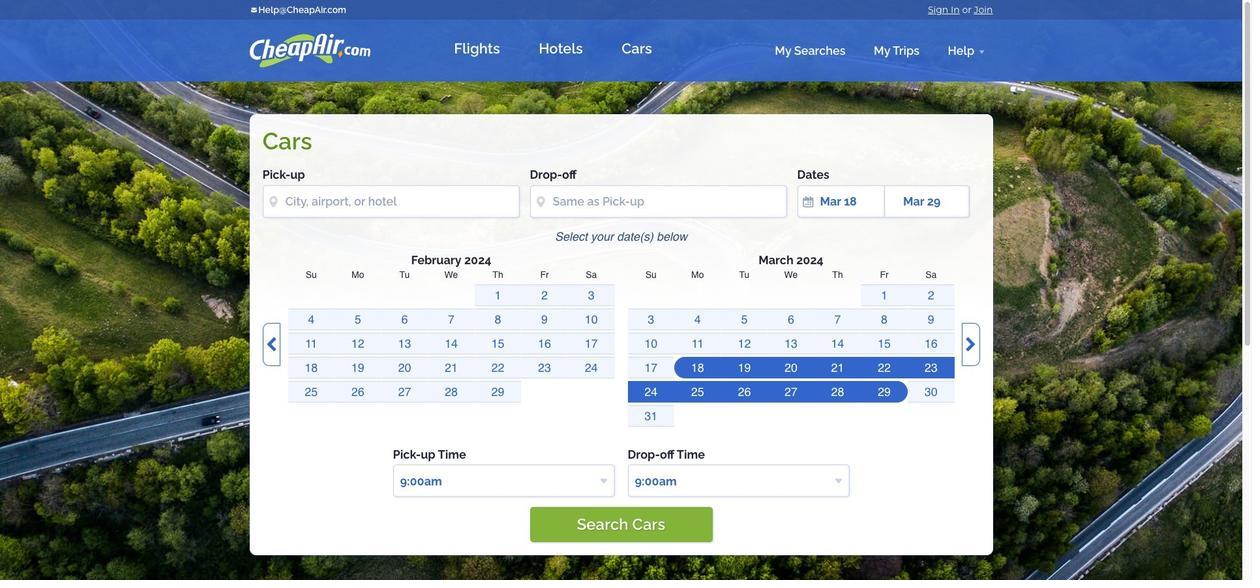 Task type: describe. For each thing, give the bounding box(es) containing it.
Pick-up text field
[[798, 185, 885, 218]]

Drop-off text field
[[885, 185, 970, 218]]

City, airport, or hotel text field
[[263, 185, 520, 218]]



Task type: locate. For each thing, give the bounding box(es) containing it.
Same as Pick-up text field
[[530, 185, 787, 218]]



